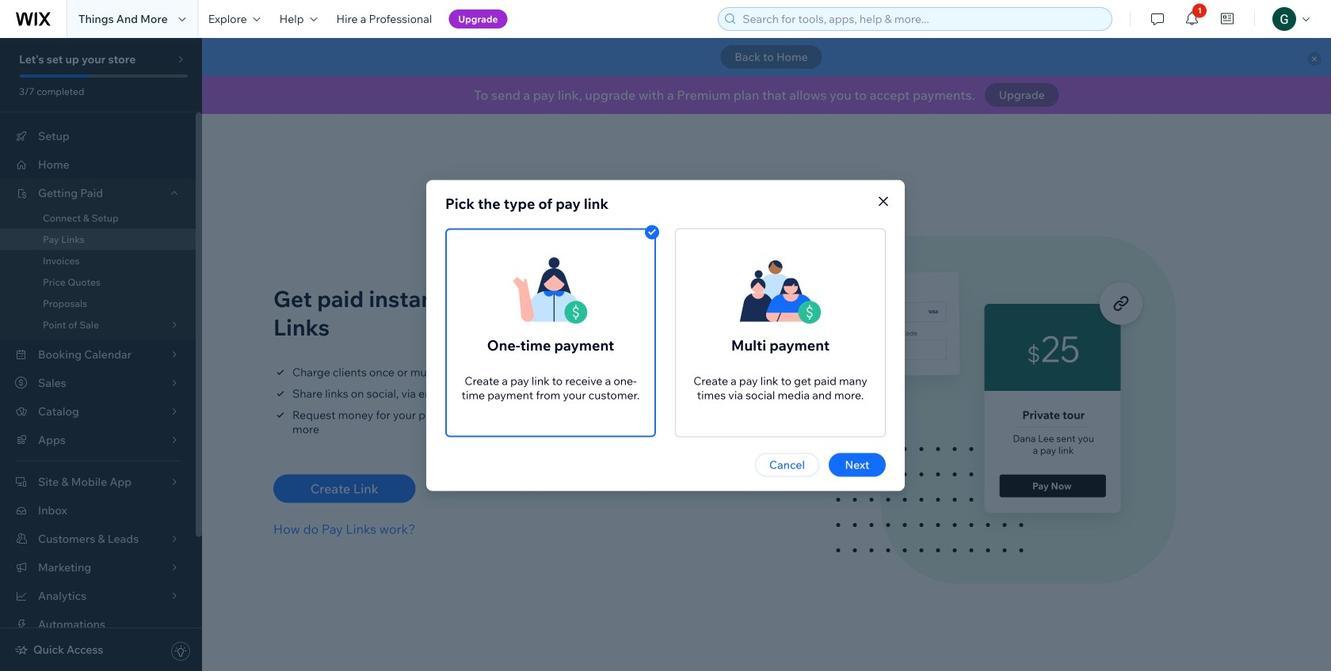 Task type: locate. For each thing, give the bounding box(es) containing it.
alert
[[202, 38, 1331, 76]]



Task type: vqa. For each thing, say whether or not it's contained in the screenshot.
Search for tools, apps, help & more... field
yes



Task type: describe. For each thing, give the bounding box(es) containing it.
sidebar element
[[0, 38, 202, 672]]

Search for tools, apps, help & more... field
[[738, 8, 1107, 30]]



